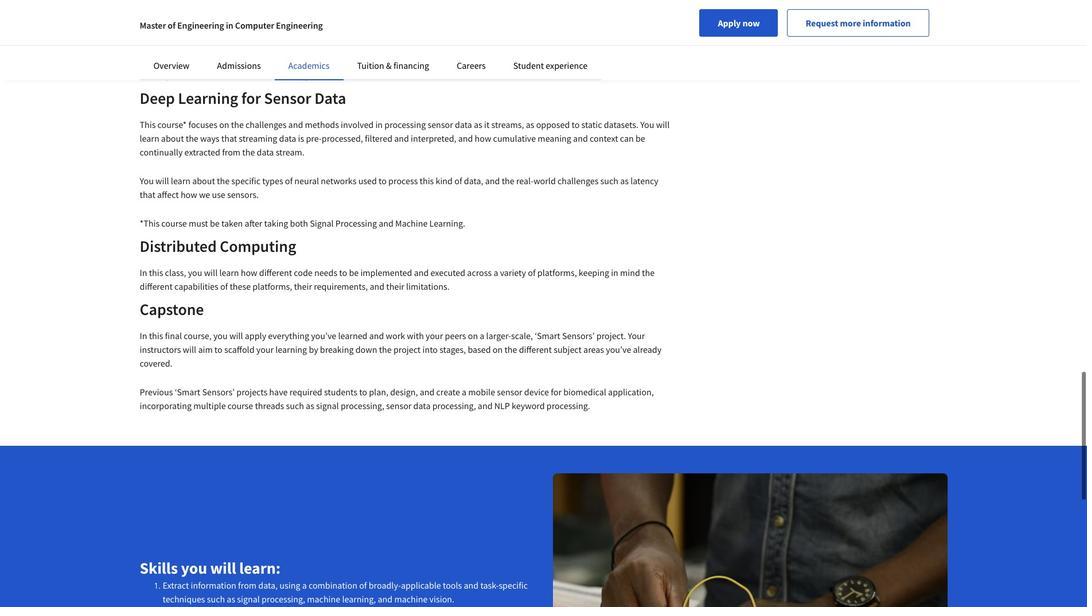 Task type: describe. For each thing, give the bounding box(es) containing it.
in this course, you will learn how to use fpga architecture and algorithms for deep neural network learning. you will gain an overview of the specialized hardware devices being used to implement deep neural networks across a broad range of industries and applications, and why fpga systems are the natural choice in many of these instances.
[[140, 42, 671, 81]]

0 vertical spatial deep
[[434, 42, 453, 53]]

'smart inside the previous 'smart sensors' projects have required students to plan, design, and create a mobile sensor device for biomedical application, incorporating multiple course threads such as signal processing, sensor data processing, and nlp keyword processing.
[[175, 386, 201, 398]]

the down streaming
[[242, 146, 255, 158]]

across inside 'in this class, you will learn how different code needs to be implemented and executed across a variety of platforms, keeping in mind the different capabilities of these platforms, their requirements, and their limitations.'
[[468, 267, 492, 278]]

learning,
[[342, 594, 376, 605]]

signal inside skills you will learn: extract information from data, using a combination of broadly-applicable tools and task-specific techniques such as signal processing, machine learning, and machine vision.
[[237, 594, 260, 605]]

will left gain
[[567, 42, 580, 53]]

keeping
[[579, 267, 610, 278]]

applicable
[[401, 580, 441, 591]]

specific inside you will learn about the specific types of neural networks used to process this kind of data, and the real-world challenges such as latency that affect how we use sensors.
[[232, 175, 261, 187]]

as up cumulative
[[526, 119, 535, 130]]

as inside skills you will learn: extract information from data, using a combination of broadly-applicable tools and task-specific techniques such as signal processing, machine learning, and machine vision.
[[227, 594, 235, 605]]

distributed
[[140, 236, 217, 257]]

techniques
[[163, 594, 205, 605]]

of right the types
[[285, 175, 293, 187]]

to up many in the top of the page
[[297, 56, 305, 67]]

we
[[199, 189, 210, 200]]

learned
[[338, 330, 368, 342]]

from inside skills you will learn: extract information from data, using a combination of broadly-applicable tools and task-specific techniques such as signal processing, machine learning, and machine vision.
[[238, 580, 257, 591]]

data
[[315, 88, 346, 109]]

this for being
[[149, 42, 163, 53]]

in this final course, you will apply everything you've learned and work with your peers on a larger-scale, 'smart sensors' project. your instructors will aim to scaffold your learning by breaking down the project into stages, based on the different subject areas you've already covered.
[[140, 330, 662, 369]]

processing
[[336, 218, 377, 229]]

of right variety
[[528, 267, 536, 278]]

sensor
[[264, 88, 312, 109]]

tuition & financing link
[[357, 60, 430, 71]]

1 vertical spatial fpga
[[291, 42, 311, 53]]

&
[[386, 60, 392, 71]]

'smart inside in this final course, you will apply everything you've learned and work with your peers on a larger-scale, 'smart sensors' project. your instructors will aim to scaffold your learning by breaking down the project into stages, based on the different subject areas you've already covered.
[[535, 330, 561, 342]]

affect
[[157, 189, 179, 200]]

be inside the this course* focuses on the challenges and methods involved in processing sensor data as it streams, as opposed to static datasets. you will learn about the ways that streaming data is pre-processed, filtered and interpreted, and how cumulative meaning and context can be continually extracted from the data stream.
[[636, 133, 646, 144]]

use inside you will learn about the specific types of neural networks used to process this kind of data, and the real-world challenges such as latency that affect how we use sensors.
[[212, 189, 226, 200]]

*this course must be taken after taking both signal processing and machine learning.
[[140, 218, 466, 229]]

breaking
[[320, 344, 354, 355]]

1 their from the left
[[294, 281, 312, 292]]

2 engineering from the left
[[276, 20, 323, 31]]

continually
[[140, 146, 183, 158]]

gain
[[582, 42, 599, 53]]

skills you will learn: extract information from data, using a combination of broadly-applicable tools and task-specific techniques such as signal processing, machine learning, and machine vision.
[[140, 558, 528, 605]]

1 horizontal spatial you've
[[606, 344, 632, 355]]

meaning
[[538, 133, 572, 144]]

multiple
[[194, 400, 226, 412]]

networks inside in this course, you will learn how to use fpga architecture and algorithms for deep neural network learning. you will gain an overview of the specialized hardware devices being used to implement deep neural networks across a broad range of industries and applications, and why fpga systems are the natural choice in many of these instances.
[[398, 56, 434, 67]]

apply now button
[[700, 9, 779, 37]]

a inside in this final course, you will apply everything you've learned and work with your peers on a larger-scale, 'smart sensors' project. your instructors will aim to scaffold your learning by breaking down the project into stages, based on the different subject areas you've already covered.
[[480, 330, 485, 342]]

2 vertical spatial fpga
[[140, 69, 160, 81]]

master
[[140, 20, 166, 31]]

using
[[280, 580, 301, 591]]

can
[[621, 133, 634, 144]]

process
[[389, 175, 418, 187]]

and down implemented
[[370, 281, 385, 292]]

and up the being
[[267, 11, 293, 32]]

1 horizontal spatial different
[[259, 267, 292, 278]]

executed
[[431, 267, 466, 278]]

to inside in this final course, you will apply everything you've learned and work with your peers on a larger-scale, 'smart sensors' project. your instructors will aim to scaffold your learning by breaking down the project into stages, based on the different subject areas you've already covered.
[[215, 344, 223, 355]]

previous 'smart sensors' projects have required students to plan, design, and create a mobile sensor device for biomedical application, incorporating multiple course threads such as signal processing, sensor data processing, and nlp keyword processing.
[[140, 386, 654, 412]]

static
[[582, 119, 603, 130]]

data, inside you will learn about the specific types of neural networks used to process this kind of data, and the real-world challenges such as latency that affect how we use sensors.
[[464, 175, 484, 187]]

will up "hardware"
[[211, 42, 224, 53]]

as inside the previous 'smart sensors' projects have required students to plan, design, and create a mobile sensor device for biomedical application, incorporating multiple course threads such as signal processing, sensor data processing, and nlp keyword processing.
[[306, 400, 315, 412]]

learn inside the this course* focuses on the challenges and methods involved in processing sensor data as it streams, as opposed to static datasets. you will learn about the ways that streaming data is pre-processed, filtered and interpreted, and how cumulative meaning and context can be continually extracted from the data stream.
[[140, 133, 159, 144]]

types
[[262, 175, 283, 187]]

final
[[165, 330, 182, 342]]

work
[[386, 330, 405, 342]]

deep
[[140, 88, 175, 109]]

class,
[[165, 267, 186, 278]]

incorporating
[[140, 400, 192, 412]]

0 horizontal spatial different
[[140, 281, 173, 292]]

the up extracted on the left top of page
[[186, 133, 199, 144]]

0 horizontal spatial course
[[162, 218, 187, 229]]

larger-
[[487, 330, 512, 342]]

these inside in this course, you will learn how to use fpga architecture and algorithms for deep neural network learning. you will gain an overview of the specialized hardware devices being used to implement deep neural networks across a broad range of industries and applications, and why fpga systems are the natural choice in many of these instances.
[[321, 69, 343, 81]]

fpga architecture and algorithms
[[140, 11, 371, 32]]

will up the scaffold in the left bottom of the page
[[230, 330, 243, 342]]

challenges inside you will learn about the specific types of neural networks used to process this kind of data, and the real-world challenges such as latency that affect how we use sensors.
[[558, 175, 599, 187]]

the right are
[[209, 69, 221, 81]]

as left it
[[474, 119, 483, 130]]

of up why
[[649, 42, 656, 53]]

2 vertical spatial on
[[493, 344, 503, 355]]

information inside skills you will learn: extract information from data, using a combination of broadly-applicable tools and task-specific techniques such as signal processing, machine learning, and machine vision.
[[191, 580, 236, 591]]

in left "computer"
[[226, 20, 234, 31]]

0 horizontal spatial deep
[[351, 56, 370, 67]]

and left the "create"
[[420, 386, 435, 398]]

student
[[514, 60, 544, 71]]

you inside you will learn about the specific types of neural networks used to process this kind of data, and the real-world challenges such as latency that affect how we use sensors.
[[140, 175, 154, 187]]

in this class, you will learn how different code needs to be implemented and executed across a variety of platforms, keeping in mind the different capabilities of these platforms, their requirements, and their limitations.
[[140, 267, 655, 292]]

data left is
[[279, 133, 296, 144]]

will inside you will learn about the specific types of neural networks used to process this kind of data, and the real-world challenges such as latency that affect how we use sensors.
[[156, 175, 169, 187]]

will inside the this course* focuses on the challenges and methods involved in processing sensor data as it streams, as opposed to static datasets. you will learn about the ways that streaming data is pre-processed, filtered and interpreted, and how cumulative meaning and context can be continually extracted from the data stream.
[[657, 119, 670, 130]]

stages,
[[440, 344, 466, 355]]

already
[[634, 344, 662, 355]]

taken
[[222, 218, 243, 229]]

are
[[195, 69, 207, 81]]

applications,
[[583, 56, 632, 67]]

by
[[309, 344, 318, 355]]

the down work
[[379, 344, 392, 355]]

based
[[468, 344, 491, 355]]

computer
[[235, 20, 274, 31]]

specific inside skills you will learn: extract information from data, using a combination of broadly-applicable tools and task-specific techniques such as signal processing, machine learning, and machine vision.
[[499, 580, 528, 591]]

will inside skills you will learn: extract information from data, using a combination of broadly-applicable tools and task-specific techniques such as signal processing, machine learning, and machine vision.
[[210, 558, 236, 579]]

combination
[[309, 580, 358, 591]]

tuition & financing
[[357, 60, 430, 71]]

overview
[[154, 60, 190, 71]]

nlp
[[495, 400, 510, 412]]

you inside the this course* focuses on the challenges and methods involved in processing sensor data as it streams, as opposed to static datasets. you will learn about the ways that streaming data is pre-processed, filtered and interpreted, and how cumulative meaning and context can be continually extracted from the data stream.
[[641, 119, 655, 130]]

in for in this final course, you will apply everything you've learned and work with your peers on a larger-scale, 'smart sensors' project. your instructors will aim to scaffold your learning by breaking down the project into stages, based on the different subject areas you've already covered.
[[140, 330, 147, 342]]

0 vertical spatial your
[[426, 330, 443, 342]]

and up limitations.
[[414, 267, 429, 278]]

algorithms
[[378, 42, 420, 53]]

application,
[[609, 386, 654, 398]]

sensors.
[[227, 189, 259, 200]]

an
[[600, 42, 610, 53]]

across inside in this course, you will learn how to use fpga architecture and algorithms for deep neural network learning. you will gain an overview of the specialized hardware devices being used to implement deep neural networks across a broad range of industries and applications, and why fpga systems are the natural choice in many of these instances.
[[436, 56, 460, 67]]

both
[[290, 218, 308, 229]]

signal
[[310, 218, 334, 229]]

0 vertical spatial fpga
[[140, 11, 176, 32]]

1 vertical spatial sensor
[[497, 386, 523, 398]]

course inside the previous 'smart sensors' projects have required students to plan, design, and create a mobile sensor device for biomedical application, incorporating multiple course threads such as signal processing, sensor data processing, and nlp keyword processing.
[[228, 400, 253, 412]]

learning
[[178, 88, 238, 109]]

you inside in this course, you will learn how to use fpga architecture and algorithms for deep neural network learning. you will gain an overview of the specialized hardware devices being used to implement deep neural networks across a broad range of industries and applications, and why fpga systems are the natural choice in many of these instances.
[[551, 42, 565, 53]]

of right many in the top of the page
[[312, 69, 320, 81]]

to inside the this course* focuses on the challenges and methods involved in processing sensor data as it streams, as opposed to static datasets. you will learn about the ways that streaming data is pre-processed, filtered and interpreted, and how cumulative meaning and context can be continually extracted from the data stream.
[[572, 119, 580, 130]]

1 vertical spatial neural
[[372, 56, 396, 67]]

a inside the previous 'smart sensors' projects have required students to plan, design, and create a mobile sensor device for biomedical application, incorporating multiple course threads such as signal processing, sensor data processing, and nlp keyword processing.
[[462, 386, 467, 398]]

0 vertical spatial neural
[[455, 42, 480, 53]]

opposed
[[537, 119, 570, 130]]

will left "aim"
[[183, 344, 196, 355]]

data left it
[[455, 119, 472, 130]]

choice
[[253, 69, 278, 81]]

0 horizontal spatial be
[[210, 218, 220, 229]]

sensors' inside in this final course, you will apply everything you've learned and work with your peers on a larger-scale, 'smart sensors' project. your instructors will aim to scaffold your learning by breaking down the project into stages, based on the different subject areas you've already covered.
[[563, 330, 595, 342]]

and inside in this final course, you will apply everything you've learned and work with your peers on a larger-scale, 'smart sensors' project. your instructors will aim to scaffold your learning by breaking down the project into stages, based on the different subject areas you've already covered.
[[370, 330, 384, 342]]

academics link
[[289, 60, 330, 71]]

how inside in this course, you will learn how to use fpga architecture and algorithms for deep neural network learning. you will gain an overview of the specialized hardware devices being used to implement deep neural networks across a broad range of industries and applications, and why fpga systems are the natural choice in many of these instances.
[[248, 42, 264, 53]]

the up why
[[658, 42, 671, 53]]

this inside you will learn about the specific types of neural networks used to process this kind of data, and the real-world challenges such as latency that affect how we use sensors.
[[420, 175, 434, 187]]

plan,
[[369, 386, 389, 398]]

after
[[245, 218, 263, 229]]

1 engineering from the left
[[177, 20, 224, 31]]

ways
[[200, 133, 220, 144]]

and left machine
[[379, 218, 394, 229]]

you inside skills you will learn: extract information from data, using a combination of broadly-applicable tools and task-specific techniques such as signal processing, machine learning, and machine vision.
[[181, 558, 207, 579]]

signal inside the previous 'smart sensors' projects have required students to plan, design, and create a mobile sensor device for biomedical application, incorporating multiple course threads such as signal processing, sensor data processing, and nlp keyword processing.
[[316, 400, 339, 412]]

why
[[651, 56, 667, 67]]

the left real-
[[502, 175, 515, 187]]

this for your
[[149, 330, 163, 342]]

how inside you will learn about the specific types of neural networks used to process this kind of data, and the real-world challenges such as latency that affect how we use sensors.
[[181, 189, 197, 200]]

2 vertical spatial sensor
[[386, 400, 412, 412]]

and left task-
[[464, 580, 479, 591]]

real-
[[517, 175, 534, 187]]

and left why
[[634, 56, 649, 67]]

as inside you will learn about the specific types of neural networks used to process this kind of data, and the real-world challenges such as latency that affect how we use sensors.
[[621, 175, 629, 187]]

request more information
[[806, 17, 911, 29]]

1 vertical spatial your
[[256, 344, 274, 355]]

of right 'range'
[[517, 56, 524, 67]]

to inside you will learn about the specific types of neural networks used to process this kind of data, and the real-world challenges such as latency that affect how we use sensors.
[[379, 175, 387, 187]]

to up the being
[[266, 42, 274, 53]]

instances.
[[344, 69, 383, 81]]

student experience link
[[514, 60, 588, 71]]

data, inside skills you will learn: extract information from data, using a combination of broadly-applicable tools and task-specific techniques such as signal processing, machine learning, and machine vision.
[[259, 580, 278, 591]]

devices
[[223, 56, 251, 67]]

from inside the this course* focuses on the challenges and methods involved in processing sensor data as it streams, as opposed to static datasets. you will learn about the ways that streaming data is pre-processed, filtered and interpreted, and how cumulative meaning and context can be continually extracted from the data stream.
[[222, 146, 241, 158]]

world
[[534, 175, 556, 187]]

task-
[[481, 580, 499, 591]]

overview
[[612, 42, 647, 53]]

many
[[289, 69, 310, 81]]

subject
[[554, 344, 582, 355]]

streams,
[[492, 119, 524, 130]]

aim
[[198, 344, 213, 355]]

different inside in this final course, you will apply everything you've learned and work with your peers on a larger-scale, 'smart sensors' project. your instructors will aim to scaffold your learning by breaking down the project into stages, based on the different subject areas you've already covered.
[[519, 344, 552, 355]]

learn inside in this course, you will learn how to use fpga architecture and algorithms for deep neural network learning. you will gain an overview of the specialized hardware devices being used to implement deep neural networks across a broad range of industries and applications, and why fpga systems are the natural choice in many of these instances.
[[226, 42, 246, 53]]

this
[[140, 119, 156, 130]]

learn inside 'in this class, you will learn how different code needs to be implemented and executed across a variety of platforms, keeping in mind the different capabilities of these platforms, their requirements, and their limitations.'
[[220, 267, 239, 278]]

previous
[[140, 386, 173, 398]]

neural inside you will learn about the specific types of neural networks used to process this kind of data, and the real-world challenges such as latency that affect how we use sensors.
[[295, 175, 319, 187]]

must
[[189, 218, 208, 229]]



Task type: locate. For each thing, give the bounding box(es) containing it.
2 horizontal spatial such
[[601, 175, 619, 187]]

0 horizontal spatial on
[[219, 119, 229, 130]]

2 horizontal spatial neural
[[455, 42, 480, 53]]

1 horizontal spatial across
[[468, 267, 492, 278]]

in for in this class, you will learn how different code needs to be implemented and executed across a variety of platforms, keeping in mind the different capabilities of these platforms, their requirements, and their limitations.
[[140, 267, 147, 278]]

0 horizontal spatial challenges
[[246, 119, 287, 130]]

as
[[474, 119, 483, 130], [526, 119, 535, 130], [621, 175, 629, 187], [306, 400, 315, 412], [227, 594, 235, 605]]

0 horizontal spatial data,
[[259, 580, 278, 591]]

a inside skills you will learn: extract information from data, using a combination of broadly-applicable tools and task-specific techniques such as signal processing, machine learning, and machine vision.
[[302, 580, 307, 591]]

as down required at the left
[[306, 400, 315, 412]]

on inside the this course* focuses on the challenges and methods involved in processing sensor data as it streams, as opposed to static datasets. you will learn about the ways that streaming data is pre-processed, filtered and interpreted, and how cumulative meaning and context can be continually extracted from the data stream.
[[219, 119, 229, 130]]

sensor up interpreted,
[[428, 119, 453, 130]]

networks inside you will learn about the specific types of neural networks used to process this kind of data, and the real-world challenges such as latency that affect how we use sensors.
[[321, 175, 357, 187]]

2 machine from the left
[[395, 594, 428, 605]]

1 vertical spatial sensors'
[[202, 386, 235, 398]]

you've
[[311, 330, 337, 342], [606, 344, 632, 355]]

and left real-
[[486, 175, 500, 187]]

course
[[162, 218, 187, 229], [228, 400, 253, 412]]

0 vertical spatial course,
[[165, 42, 193, 53]]

in inside 'in this class, you will learn how different code needs to be implemented and executed across a variety of platforms, keeping in mind the different capabilities of these platforms, their requirements, and their limitations.'
[[612, 267, 619, 278]]

'smart up incorporating in the left of the page
[[175, 386, 201, 398]]

financing
[[394, 60, 430, 71]]

these right capabilities
[[230, 281, 251, 292]]

data down streaming
[[257, 146, 274, 158]]

the right the mind
[[643, 267, 655, 278]]

such inside skills you will learn: extract information from data, using a combination of broadly-applicable tools and task-specific techniques such as signal processing, machine learning, and machine vision.
[[207, 594, 225, 605]]

this inside 'in this class, you will learn how different code needs to be implemented and executed across a variety of platforms, keeping in mind the different capabilities of these platforms, their requirements, and their limitations.'
[[149, 267, 163, 278]]

0 horizontal spatial information
[[191, 580, 236, 591]]

0 horizontal spatial you
[[140, 175, 154, 187]]

to left static in the top of the page
[[572, 119, 580, 130]]

signal
[[316, 400, 339, 412], [237, 594, 260, 605]]

apply
[[718, 17, 741, 29]]

different down class,
[[140, 281, 173, 292]]

on down larger-
[[493, 344, 503, 355]]

1 vertical spatial on
[[468, 330, 478, 342]]

course,
[[165, 42, 193, 53], [184, 330, 212, 342]]

in
[[226, 20, 234, 31], [279, 69, 287, 81], [376, 119, 383, 130], [612, 267, 619, 278]]

you up capabilities
[[188, 267, 202, 278]]

1 vertical spatial different
[[140, 281, 173, 292]]

the up streaming
[[231, 119, 244, 130]]

these inside 'in this class, you will learn how different code needs to be implemented and executed across a variety of platforms, keeping in mind the different capabilities of these platforms, their requirements, and their limitations.'
[[230, 281, 251, 292]]

to
[[266, 42, 274, 53], [297, 56, 305, 67], [572, 119, 580, 130], [379, 175, 387, 187], [340, 267, 347, 278], [215, 344, 223, 355], [359, 386, 367, 398]]

how down it
[[475, 133, 492, 144]]

datasets.
[[604, 119, 639, 130]]

used left 'process'
[[359, 175, 377, 187]]

1 horizontal spatial specific
[[499, 580, 528, 591]]

you up industries
[[551, 42, 565, 53]]

to right "aim"
[[215, 344, 223, 355]]

such right techniques
[[207, 594, 225, 605]]

challenges up streaming
[[246, 119, 287, 130]]

in inside 'in this class, you will learn how different code needs to be implemented and executed across a variety of platforms, keeping in mind the different capabilities of these platforms, their requirements, and their limitations.'
[[140, 267, 147, 278]]

1 vertical spatial course
[[228, 400, 253, 412]]

for inside the previous 'smart sensors' projects have required students to plan, design, and create a mobile sensor device for biomedical application, incorporating multiple course threads such as signal processing, sensor data processing, and nlp keyword processing.
[[551, 386, 562, 398]]

focuses
[[189, 119, 218, 130]]

requirements,
[[314, 281, 368, 292]]

this for platforms,
[[149, 267, 163, 278]]

the down scale,
[[505, 344, 518, 355]]

2 vertical spatial different
[[519, 344, 552, 355]]

processed,
[[322, 133, 363, 144]]

and down processing
[[395, 133, 409, 144]]

taking
[[264, 218, 288, 229]]

and inside you will learn about the specific types of neural networks used to process this kind of data, and the real-world challenges such as latency that affect how we use sensors.
[[486, 175, 500, 187]]

in inside in this final course, you will apply everything you've learned and work with your peers on a larger-scale, 'smart sensors' project. your instructors will aim to scaffold your learning by breaking down the project into stages, based on the different subject areas you've already covered.
[[140, 330, 147, 342]]

learn down this
[[140, 133, 159, 144]]

fpga down specialized
[[140, 69, 160, 81]]

0 vertical spatial course
[[162, 218, 187, 229]]

more
[[841, 17, 862, 29]]

0 horizontal spatial your
[[256, 344, 274, 355]]

1 vertical spatial in
[[140, 267, 147, 278]]

latency
[[631, 175, 659, 187]]

across right the "executed"
[[468, 267, 492, 278]]

tuition
[[357, 60, 385, 71]]

you've down project.
[[606, 344, 632, 355]]

1 horizontal spatial your
[[426, 330, 443, 342]]

0 vertical spatial platforms,
[[538, 267, 577, 278]]

processing, down plan, at the bottom left of page
[[341, 400, 385, 412]]

in up instructors
[[140, 330, 147, 342]]

0 horizontal spatial engineering
[[177, 20, 224, 31]]

specific
[[232, 175, 261, 187], [499, 580, 528, 591]]

signal down students
[[316, 400, 339, 412]]

different left 'code'
[[259, 267, 292, 278]]

about inside the this course* focuses on the challenges and methods involved in processing sensor data as it streams, as opposed to static datasets. you will learn about the ways that streaming data is pre-processed, filtered and interpreted, and how cumulative meaning and context can be continually extracted from the data stream.
[[161, 133, 184, 144]]

use up 'academics'
[[276, 42, 289, 53]]

and up is
[[289, 119, 303, 130]]

vision.
[[430, 594, 455, 605]]

such down required at the left
[[286, 400, 304, 412]]

apply now
[[718, 17, 760, 29]]

1 vertical spatial used
[[359, 175, 377, 187]]

use inside in this course, you will learn how to use fpga architecture and algorithms for deep neural network learning. you will gain an overview of the specialized hardware devices being used to implement deep neural networks across a broad range of industries and applications, and why fpga systems are the natural choice in many of these instances.
[[276, 42, 289, 53]]

how inside 'in this class, you will learn how different code needs to be implemented and executed across a variety of platforms, keeping in mind the different capabilities of these platforms, their requirements, and their limitations.'
[[241, 267, 258, 278]]

1 horizontal spatial platforms,
[[538, 267, 577, 278]]

2 horizontal spatial different
[[519, 344, 552, 355]]

3 in from the top
[[140, 330, 147, 342]]

in left the mind
[[612, 267, 619, 278]]

a inside in this course, you will learn how to use fpga architecture and algorithms for deep neural network learning. you will gain an overview of the specialized hardware devices being used to implement deep neural networks across a broad range of industries and applications, and why fpga systems are the natural choice in many of these instances.
[[462, 56, 467, 67]]

course, inside in this course, you will learn how to use fpga architecture and algorithms for deep neural network learning. you will gain an overview of the specialized hardware devices being used to implement deep neural networks across a broad range of industries and applications, and why fpga systems are the natural choice in many of these instances.
[[165, 42, 193, 53]]

0 vertical spatial specific
[[232, 175, 261, 187]]

processing,
[[341, 400, 385, 412], [433, 400, 476, 412], [262, 594, 305, 605]]

course up distributed
[[162, 218, 187, 229]]

2 horizontal spatial sensor
[[497, 386, 523, 398]]

1 horizontal spatial such
[[286, 400, 304, 412]]

2 vertical spatial for
[[551, 386, 562, 398]]

0 vertical spatial such
[[601, 175, 619, 187]]

capstone
[[140, 299, 204, 320]]

sensors' up subject
[[563, 330, 595, 342]]

this left kind
[[420, 175, 434, 187]]

neural up careers link
[[455, 42, 480, 53]]

0 vertical spatial you
[[551, 42, 565, 53]]

1 horizontal spatial course
[[228, 400, 253, 412]]

your
[[628, 330, 646, 342]]

1 vertical spatial information
[[191, 580, 236, 591]]

for up processing.
[[551, 386, 562, 398]]

'smart
[[535, 330, 561, 342], [175, 386, 201, 398]]

you up the scaffold in the left bottom of the page
[[214, 330, 228, 342]]

these down implement
[[321, 69, 343, 81]]

careers
[[457, 60, 486, 71]]

from
[[222, 146, 241, 158], [238, 580, 257, 591]]

2 horizontal spatial for
[[551, 386, 562, 398]]

that inside the this course* focuses on the challenges and methods involved in processing sensor data as it streams, as opposed to static datasets. you will learn about the ways that streaming data is pre-processed, filtered and interpreted, and how cumulative meaning and context can be continually extracted from the data stream.
[[221, 133, 237, 144]]

to up requirements,
[[340, 267, 347, 278]]

a left broad
[[462, 56, 467, 67]]

of
[[168, 20, 176, 31], [649, 42, 656, 53], [517, 56, 524, 67], [312, 69, 320, 81], [285, 175, 293, 187], [455, 175, 463, 187], [528, 267, 536, 278], [220, 281, 228, 292], [360, 580, 367, 591]]

scaffold
[[224, 344, 255, 355]]

this up specialized
[[149, 42, 163, 53]]

their down 'code'
[[294, 281, 312, 292]]

1 horizontal spatial used
[[359, 175, 377, 187]]

a inside 'in this class, you will learn how different code needs to be implemented and executed across a variety of platforms, keeping in mind the different capabilities of these platforms, their requirements, and their limitations.'
[[494, 267, 499, 278]]

admissions
[[217, 60, 261, 71]]

needs
[[315, 267, 338, 278]]

0 horizontal spatial platforms,
[[253, 281, 292, 292]]

1 horizontal spatial about
[[192, 175, 215, 187]]

0 vertical spatial use
[[276, 42, 289, 53]]

1 horizontal spatial sensor
[[428, 119, 453, 130]]

used
[[277, 56, 295, 67], [359, 175, 377, 187]]

2 their from the left
[[387, 281, 405, 292]]

extract
[[163, 580, 189, 591]]

0 horizontal spatial these
[[230, 281, 251, 292]]

1 vertical spatial signal
[[237, 594, 260, 605]]

you inside in this course, you will learn how to use fpga architecture and algorithms for deep neural network learning. you will gain an overview of the specialized hardware devices being used to implement deep neural networks across a broad range of industries and applications, and why fpga systems are the natural choice in many of these instances.
[[195, 42, 209, 53]]

data, right kind
[[464, 175, 484, 187]]

of inside skills you will learn: extract information from data, using a combination of broadly-applicable tools and task-specific techniques such as signal processing, machine learning, and machine vision.
[[360, 580, 367, 591]]

and right interpreted,
[[459, 133, 473, 144]]

neural down stream.
[[295, 175, 319, 187]]

limitations.
[[407, 281, 450, 292]]

challenges inside the this course* focuses on the challenges and methods involved in processing sensor data as it streams, as opposed to static datasets. you will learn about the ways that streaming data is pre-processed, filtered and interpreted, and how cumulative meaning and context can be continually extracted from the data stream.
[[246, 119, 287, 130]]

this inside in this course, you will learn how to use fpga architecture and algorithms for deep neural network learning. you will gain an overview of the specialized hardware devices being used to implement deep neural networks across a broad range of industries and applications, and why fpga systems are the natural choice in many of these instances.
[[149, 42, 163, 53]]

information
[[864, 17, 911, 29], [191, 580, 236, 591]]

and right industries
[[566, 56, 581, 67]]

mind
[[621, 267, 641, 278]]

course, inside in this final course, you will apply everything you've learned and work with your peers on a larger-scale, 'smart sensors' project. your instructors will aim to scaffold your learning by breaking down the project into stages, based on the different subject areas you've already covered.
[[184, 330, 212, 342]]

be
[[636, 133, 646, 144], [210, 218, 220, 229], [349, 267, 359, 278]]

master of engineering in computer engineering
[[140, 20, 323, 31]]

capabilities
[[175, 281, 219, 292]]

1 horizontal spatial engineering
[[276, 20, 323, 31]]

of right kind
[[455, 175, 463, 187]]

such inside the previous 'smart sensors' projects have required students to plan, design, and create a mobile sensor device for biomedical application, incorporating multiple course threads such as signal processing, sensor data processing, and nlp keyword processing.
[[286, 400, 304, 412]]

required
[[290, 386, 323, 398]]

1 vertical spatial for
[[242, 88, 261, 109]]

0 vertical spatial that
[[221, 133, 237, 144]]

0 vertical spatial from
[[222, 146, 241, 158]]

project
[[394, 344, 421, 355]]

and down the broadly-
[[378, 594, 393, 605]]

1 horizontal spatial data,
[[464, 175, 484, 187]]

will inside 'in this class, you will learn how different code needs to be implemented and executed across a variety of platforms, keeping in mind the different capabilities of these platforms, their requirements, and their limitations.'
[[204, 267, 218, 278]]

learn inside you will learn about the specific types of neural networks used to process this kind of data, and the real-world challenges such as latency that affect how we use sensors.
[[171, 175, 191, 187]]

architecture
[[313, 42, 360, 53]]

how inside the this course* focuses on the challenges and methods involved in processing sensor data as it streams, as opposed to static datasets. you will learn about the ways that streaming data is pre-processed, filtered and interpreted, and how cumulative meaning and context can be continually extracted from the data stream.
[[475, 133, 492, 144]]

of right capabilities
[[220, 281, 228, 292]]

in inside the this course* focuses on the challenges and methods involved in processing sensor data as it streams, as opposed to static datasets. you will learn about the ways that streaming data is pre-processed, filtered and interpreted, and how cumulative meaning and context can be continually extracted from the data stream.
[[376, 119, 383, 130]]

engineering up 'academics'
[[276, 20, 323, 31]]

this inside in this final course, you will apply everything you've learned and work with your peers on a larger-scale, 'smart sensors' project. your instructors will aim to scaffold your learning by breaking down the project into stages, based on the different subject areas you've already covered.
[[149, 330, 163, 342]]

1 vertical spatial use
[[212, 189, 226, 200]]

0 horizontal spatial use
[[212, 189, 226, 200]]

'smart up subject
[[535, 330, 561, 342]]

keyword
[[512, 400, 545, 412]]

academics
[[289, 60, 330, 71]]

2 vertical spatial be
[[349, 267, 359, 278]]

1 vertical spatial challenges
[[558, 175, 599, 187]]

device
[[525, 386, 549, 398]]

cumulative
[[494, 133, 536, 144]]

0 horizontal spatial such
[[207, 594, 225, 605]]

1 horizontal spatial 'smart
[[535, 330, 561, 342]]

processing.
[[547, 400, 591, 412]]

you inside in this final course, you will apply everything you've learned and work with your peers on a larger-scale, 'smart sensors' project. your instructors will aim to scaffold your learning by breaking down the project into stages, based on the different subject areas you've already covered.
[[214, 330, 228, 342]]

information inside "button"
[[864, 17, 911, 29]]

your down apply
[[256, 344, 274, 355]]

sensor inside the this course* focuses on the challenges and methods involved in processing sensor data as it streams, as opposed to static datasets. you will learn about the ways that streaming data is pre-processed, filtered and interpreted, and how cumulative meaning and context can be continually extracted from the data stream.
[[428, 119, 453, 130]]

to inside 'in this class, you will learn how different code needs to be implemented and executed across a variety of platforms, keeping in mind the different capabilities of these platforms, their requirements, and their limitations.'
[[340, 267, 347, 278]]

pre-
[[306, 133, 322, 144]]

that
[[221, 133, 237, 144], [140, 189, 156, 200]]

0 vertical spatial these
[[321, 69, 343, 81]]

used inside you will learn about the specific types of neural networks used to process this kind of data, and the real-world challenges such as latency that affect how we use sensors.
[[359, 175, 377, 187]]

0 vertical spatial data,
[[464, 175, 484, 187]]

1 vertical spatial specific
[[499, 580, 528, 591]]

their down implemented
[[387, 281, 405, 292]]

platforms,
[[538, 267, 577, 278], [253, 281, 292, 292]]

1 horizontal spatial neural
[[372, 56, 396, 67]]

in inside in this course, you will learn how to use fpga architecture and algorithms for deep neural network learning. you will gain an overview of the specialized hardware devices being used to implement deep neural networks across a broad range of industries and applications, and why fpga systems are the natural choice in many of these instances.
[[140, 42, 147, 53]]

distributed computing
[[140, 236, 296, 257]]

the inside 'in this class, you will learn how different code needs to be implemented and executed across a variety of platforms, keeping in mind the different capabilities of these platforms, their requirements, and their limitations.'
[[643, 267, 655, 278]]

2 horizontal spatial processing,
[[433, 400, 476, 412]]

data, down learn:
[[259, 580, 278, 591]]

in for in this course, you will learn how to use fpga architecture and algorithms for deep neural network learning. you will gain an overview of the specialized hardware devices being used to implement deep neural networks across a broad range of industries and applications, and why fpga systems are the natural choice in many of these instances.
[[140, 42, 147, 53]]

1 horizontal spatial be
[[349, 267, 359, 278]]

be inside 'in this class, you will learn how different code needs to be implemented and executed across a variety of platforms, keeping in mind the different capabilities of these platforms, their requirements, and their limitations.'
[[349, 267, 359, 278]]

1 horizontal spatial sensors'
[[563, 330, 595, 342]]

1 horizontal spatial use
[[276, 42, 289, 53]]

learn
[[226, 42, 246, 53], [140, 133, 159, 144], [171, 175, 191, 187], [220, 267, 239, 278]]

0 vertical spatial used
[[277, 56, 295, 67]]

1 vertical spatial from
[[238, 580, 257, 591]]

2 in from the top
[[140, 267, 147, 278]]

student experience
[[514, 60, 588, 71]]

implement
[[307, 56, 349, 67]]

that right ways
[[221, 133, 237, 144]]

sensor down the design,
[[386, 400, 412, 412]]

experience
[[546, 60, 588, 71]]

industries
[[526, 56, 564, 67]]

their
[[294, 281, 312, 292], [387, 281, 405, 292]]

1 horizontal spatial information
[[864, 17, 911, 29]]

processing, inside skills you will learn: extract information from data, using a combination of broadly-applicable tools and task-specific techniques such as signal processing, machine learning, and machine vision.
[[262, 594, 305, 605]]

0 horizontal spatial sensor
[[386, 400, 412, 412]]

of right master
[[168, 20, 176, 31]]

0 horizontal spatial you've
[[311, 330, 337, 342]]

1 vertical spatial you
[[641, 119, 655, 130]]

about up we
[[192, 175, 215, 187]]

learn up devices
[[226, 42, 246, 53]]

request more information button
[[788, 9, 930, 37]]

0 vertical spatial signal
[[316, 400, 339, 412]]

in left many in the top of the page
[[279, 69, 287, 81]]

for up financing
[[422, 42, 432, 53]]

with
[[407, 330, 424, 342]]

learn up affect
[[171, 175, 191, 187]]

1 horizontal spatial processing,
[[341, 400, 385, 412]]

0 horizontal spatial across
[[436, 56, 460, 67]]

sensors' inside the previous 'smart sensors' projects have required students to plan, design, and create a mobile sensor device for biomedical application, incorporating multiple course threads such as signal processing, sensor data processing, and nlp keyword processing.
[[202, 386, 235, 398]]

1 vertical spatial be
[[210, 218, 220, 229]]

1 horizontal spatial on
[[468, 330, 478, 342]]

1 vertical spatial such
[[286, 400, 304, 412]]

0 vertical spatial information
[[864, 17, 911, 29]]

how up the being
[[248, 42, 264, 53]]

a up based
[[480, 330, 485, 342]]

to left 'process'
[[379, 175, 387, 187]]

machine down combination on the left of the page
[[307, 594, 341, 605]]

machine
[[307, 594, 341, 605], [395, 594, 428, 605]]

1 vertical spatial deep
[[351, 56, 370, 67]]

and down mobile
[[478, 400, 493, 412]]

in up filtered at the left
[[376, 119, 383, 130]]

0 horizontal spatial 'smart
[[175, 386, 201, 398]]

1 horizontal spatial their
[[387, 281, 405, 292]]

the up sensors.
[[217, 175, 230, 187]]

information up techniques
[[191, 580, 236, 591]]

in inside in this course, you will learn how to use fpga architecture and algorithms for deep neural network learning. you will gain an overview of the specialized hardware devices being used to implement deep neural networks across a broad range of industries and applications, and why fpga systems are the natural choice in many of these instances.
[[279, 69, 287, 81]]

you inside 'in this class, you will learn how different code needs to be implemented and executed across a variety of platforms, keeping in mind the different capabilities of these platforms, their requirements, and their limitations.'
[[188, 267, 202, 278]]

that inside you will learn about the specific types of neural networks used to process this kind of data, and the real-world challenges such as latency that affect how we use sensors.
[[140, 189, 156, 200]]

engineering up "hardware"
[[177, 20, 224, 31]]

on up ways
[[219, 119, 229, 130]]

0 vertical spatial for
[[422, 42, 432, 53]]

to left plan, at the bottom left of page
[[359, 386, 367, 398]]

machine
[[396, 218, 428, 229]]

and up the tuition
[[362, 42, 376, 53]]

0 horizontal spatial for
[[242, 88, 261, 109]]

will left learn:
[[210, 558, 236, 579]]

0 horizontal spatial specific
[[232, 175, 261, 187]]

0 vertical spatial networks
[[398, 56, 434, 67]]

2 horizontal spatial on
[[493, 344, 503, 355]]

you down continually
[[140, 175, 154, 187]]

used inside in this course, you will learn how to use fpga architecture and algorithms for deep neural network learning. you will gain an overview of the specialized hardware devices being used to implement deep neural networks across a broad range of industries and applications, and why fpga systems are the natural choice in many of these instances.
[[277, 56, 295, 67]]

your
[[426, 330, 443, 342], [256, 344, 274, 355]]

data down the design,
[[414, 400, 431, 412]]

deep
[[434, 42, 453, 53], [351, 56, 370, 67]]

1 vertical spatial 'smart
[[175, 386, 201, 398]]

and down static in the top of the page
[[574, 133, 588, 144]]

1 horizontal spatial you
[[551, 42, 565, 53]]

biomedical
[[564, 386, 607, 398]]

scale,
[[512, 330, 533, 342]]

for down choice
[[242, 88, 261, 109]]

everything
[[268, 330, 309, 342]]

1 in from the top
[[140, 42, 147, 53]]

0 horizontal spatial used
[[277, 56, 295, 67]]

about inside you will learn about the specific types of neural networks used to process this kind of data, and the real-world challenges such as latency that affect how we use sensors.
[[192, 175, 215, 187]]

to inside the previous 'smart sensors' projects have required students to plan, design, and create a mobile sensor device for biomedical application, incorporating multiple course threads such as signal processing, sensor data processing, and nlp keyword processing.
[[359, 386, 367, 398]]

from down learn:
[[238, 580, 257, 591]]

data inside the previous 'smart sensors' projects have required students to plan, design, and create a mobile sensor device for biomedical application, incorporating multiple course threads such as signal processing, sensor data processing, and nlp keyword processing.
[[414, 400, 431, 412]]

data,
[[464, 175, 484, 187], [259, 580, 278, 591]]

from right extracted on the left top of page
[[222, 146, 241, 158]]

of up learning,
[[360, 580, 367, 591]]

1 vertical spatial across
[[468, 267, 492, 278]]

0 vertical spatial about
[[161, 133, 184, 144]]

1 horizontal spatial machine
[[395, 594, 428, 605]]

information right more
[[864, 17, 911, 29]]

machine down applicable
[[395, 594, 428, 605]]

1 vertical spatial course,
[[184, 330, 212, 342]]

0 horizontal spatial about
[[161, 133, 184, 144]]

mobile
[[469, 386, 496, 398]]

used up many in the top of the page
[[277, 56, 295, 67]]

for inside in this course, you will learn how to use fpga architecture and algorithms for deep neural network learning. you will gain an overview of the specialized hardware devices being used to implement deep neural networks across a broad range of industries and applications, and why fpga systems are the natural choice in many of these instances.
[[422, 42, 432, 53]]

sensors'
[[563, 330, 595, 342], [202, 386, 235, 398]]

be right must
[[210, 218, 220, 229]]

learning
[[276, 344, 307, 355]]

a right using
[[302, 580, 307, 591]]

0 vertical spatial challenges
[[246, 119, 287, 130]]

such inside you will learn about the specific types of neural networks used to process this kind of data, and the real-world challenges such as latency that affect how we use sensors.
[[601, 175, 619, 187]]

1 machine from the left
[[307, 594, 341, 605]]

a left variety
[[494, 267, 499, 278]]

1 horizontal spatial challenges
[[558, 175, 599, 187]]



Task type: vqa. For each thing, say whether or not it's contained in the screenshot.
Than to the right
no



